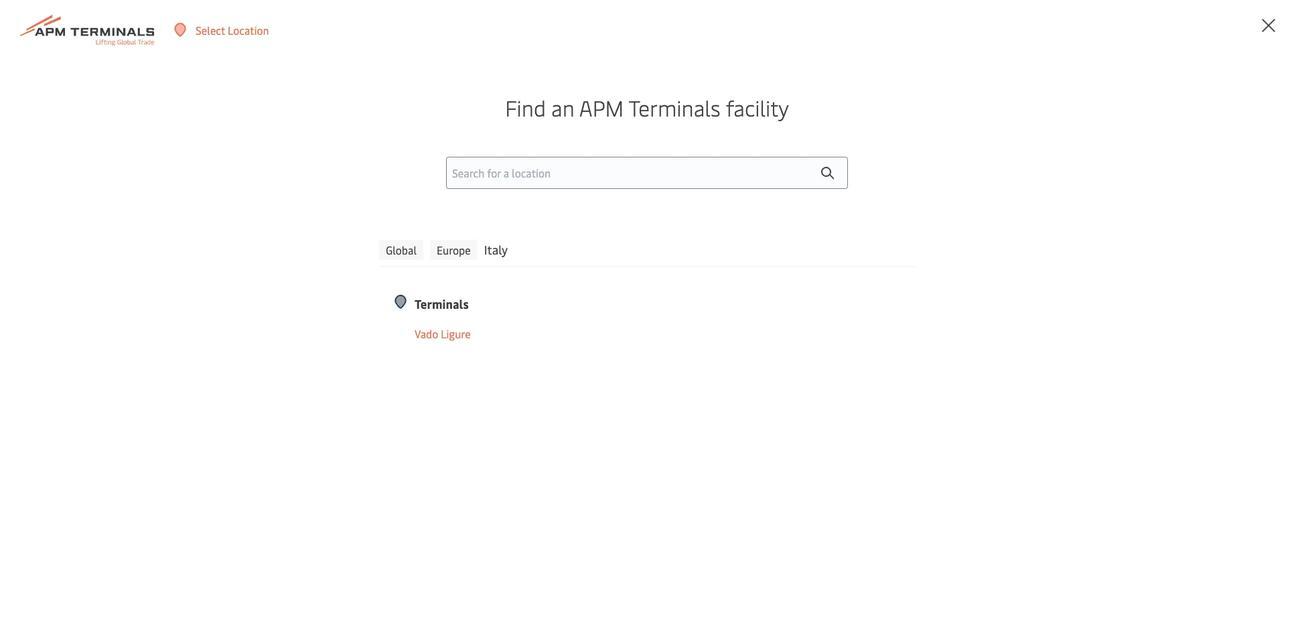Task type: locate. For each thing, give the bounding box(es) containing it.
vado ligure
[[415, 326, 471, 341]]

login / create account link
[[1136, 0, 1269, 60]]

vado ligure link
[[415, 325, 612, 342]]

0 vertical spatial terminals
[[629, 93, 721, 122]]

location
[[228, 22, 269, 37]]

select
[[196, 22, 225, 37]]

terminals
[[629, 93, 721, 122], [415, 295, 469, 312]]

1 horizontal spatial terminals
[[629, 93, 721, 122]]

login
[[1161, 23, 1187, 38]]

login / create account
[[1161, 23, 1269, 38]]

create
[[1197, 23, 1228, 38]]

apm
[[580, 93, 624, 122]]

1 vertical spatial terminals
[[415, 295, 469, 312]]

europe button
[[430, 240, 478, 260]]

find
[[505, 93, 546, 122]]

global
[[386, 242, 417, 257]]

account
[[1230, 23, 1269, 38]]

facility
[[726, 93, 789, 122]]



Task type: describe. For each thing, give the bounding box(es) containing it.
Search for a location search field
[[446, 157, 849, 189]]

select location
[[196, 22, 269, 37]]

an
[[552, 93, 575, 122]]

apm terminals lazaro image
[[0, 60, 1295, 302]]

find an apm terminals facility
[[505, 93, 789, 122]]

vado
[[415, 326, 439, 341]]

europe
[[437, 242, 471, 257]]

0 horizontal spatial terminals
[[415, 295, 469, 312]]

italy
[[484, 241, 508, 258]]

ligure
[[441, 326, 471, 341]]

global button
[[379, 240, 424, 260]]

/
[[1190, 23, 1194, 38]]

italy button
[[484, 240, 508, 260]]



Task type: vqa. For each thing, say whether or not it's contained in the screenshot.
in within APM Terminals Mobile offers an improved option in the US Gulf for reaching Midwest markets as well as Alabama and neighboring states.
no



